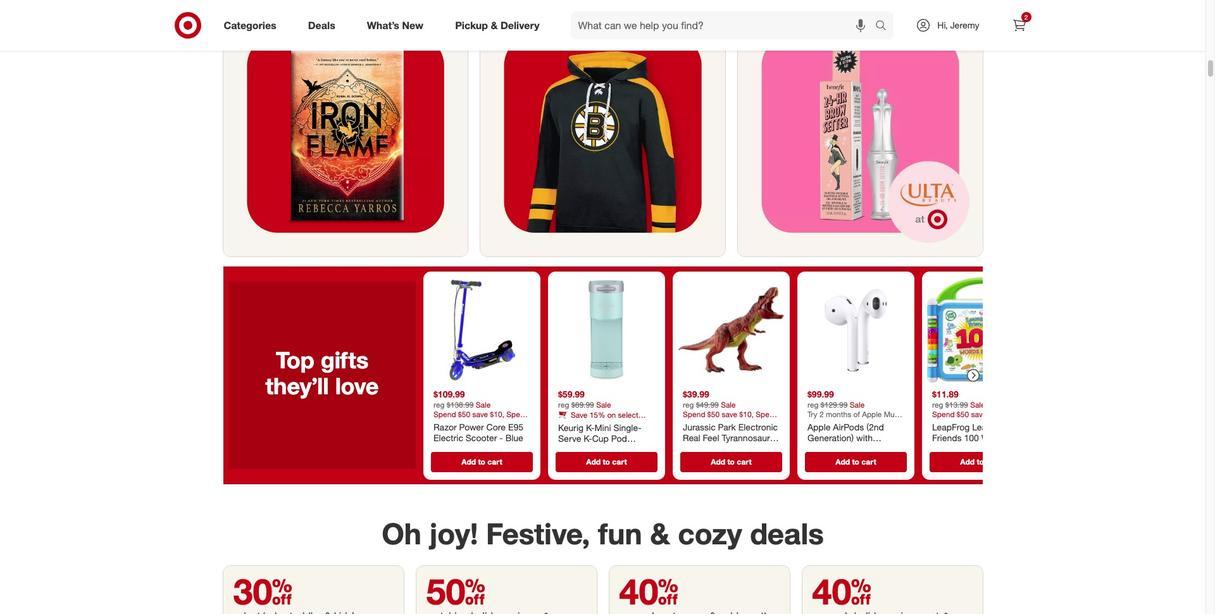 Task type: locate. For each thing, give the bounding box(es) containing it.
2 sale from the left
[[596, 400, 611, 409]]

3 to from the left
[[727, 457, 735, 466]]

3 cart from the left
[[737, 457, 752, 466]]

add to cart down '(target'
[[711, 457, 752, 466]]

5 reg from the left
[[932, 400, 943, 409]]

coffee
[[558, 444, 584, 455]]

2 to from the left
[[603, 457, 610, 466]]

add down '(target'
[[711, 457, 725, 466]]

1 horizontal spatial -
[[614, 444, 617, 455]]

reg inside $39.99 reg $49.99 sale
[[683, 400, 694, 409]]

- down the pod
[[614, 444, 617, 455]]

4 reg from the left
[[807, 400, 819, 409]]

sale for learning
[[970, 400, 985, 409]]

sale inside $11.89 reg $13.99 sale
[[970, 400, 985, 409]]

- inside keurig k-mini single- serve k-cup pod coffee maker - oasis
[[614, 444, 617, 455]]

sale inside $99.99 reg $129.99 sale
[[850, 400, 865, 409]]

reg for $59.99
[[558, 400, 569, 409]]

to down '(target'
[[727, 457, 735, 466]]

40 link
[[609, 566, 790, 614], [802, 566, 983, 614]]

add down case
[[835, 457, 850, 466]]

sale right $49.99
[[721, 400, 736, 409]]

cup
[[592, 433, 609, 444]]

2 40 from the left
[[812, 570, 872, 613]]

add to cart down maker
[[586, 457, 627, 466]]

razor power core e95 electric scooter - blue
[[433, 421, 523, 443]]

2 add to cart from the left
[[586, 457, 627, 466]]

add to cart button down 100
[[930, 452, 1032, 472]]

cart down words
[[986, 457, 1001, 466]]

real
[[683, 432, 700, 443]]

2 reg from the left
[[558, 400, 569, 409]]

oasis
[[620, 444, 642, 455]]

sale right $138.99 on the left bottom
[[476, 400, 490, 409]]

5 add to cart button from the left
[[930, 452, 1032, 472]]

add to cart button down cup
[[555, 452, 657, 472]]

add to cart for (target
[[711, 457, 752, 466]]

cart for pod
[[612, 457, 627, 466]]

&
[[491, 19, 498, 31], [650, 516, 670, 551]]

1 sale from the left
[[476, 400, 490, 409]]

words
[[981, 432, 1007, 443]]

add for tyrannosaurus
[[711, 457, 725, 466]]

jurassic park electronic real feel tyrannosaurus rex (target exclusive) image
[[678, 277, 785, 384]]

5 add from the left
[[960, 457, 975, 466]]

sale inside $109.99 reg $138.99 sale
[[476, 400, 490, 409]]

& right fun
[[650, 516, 670, 551]]

4 add to cart button from the left
[[805, 452, 907, 472]]

sale for power
[[476, 400, 490, 409]]

add to cart button for blue
[[431, 452, 533, 472]]

5 sale from the left
[[970, 400, 985, 409]]

1 40 link from the left
[[609, 566, 790, 614]]

- down core
[[499, 432, 503, 443]]

leapfrog learning friends 100 words book
[[932, 421, 1007, 454]]

generation)
[[807, 432, 854, 443]]

1 add from the left
[[461, 457, 476, 466]]

2 40 link from the left
[[802, 566, 983, 614]]

15%
[[589, 410, 605, 419]]

fun
[[598, 516, 642, 551]]

leapfrog
[[932, 421, 970, 432]]

add down scooter
[[461, 457, 476, 466]]

delivery
[[501, 19, 540, 31]]

2 cart from the left
[[612, 457, 627, 466]]

to down case
[[852, 457, 859, 466]]

2
[[1025, 13, 1028, 21]]

0 vertical spatial -
[[499, 432, 503, 443]]

keurig k-mini single- serve k-cup pod coffee maker - oasis
[[558, 422, 642, 455]]

mini
[[594, 422, 611, 433]]

reg inside $99.99 reg $129.99 sale
[[807, 400, 819, 409]]

add to cart down case
[[835, 457, 876, 466]]

4 add from the left
[[835, 457, 850, 466]]

cart down case
[[861, 457, 876, 466]]

add for scooter
[[461, 457, 476, 466]]

1 40 from the left
[[619, 570, 679, 613]]

add to cart
[[461, 457, 502, 466], [586, 457, 627, 466], [711, 457, 752, 466], [835, 457, 876, 466], [960, 457, 1001, 466]]

add down leapfrog learning friends 100 words book
[[960, 457, 975, 466]]

2 add from the left
[[586, 457, 600, 466]]

add for charging
[[835, 457, 850, 466]]

to down 100
[[977, 457, 984, 466]]

1 to from the left
[[478, 457, 485, 466]]

reg down $39.99
[[683, 400, 694, 409]]

blue
[[505, 432, 523, 443]]

to
[[478, 457, 485, 466], [603, 457, 610, 466], [727, 457, 735, 466], [852, 457, 859, 466], [977, 457, 984, 466]]

What can we help you find? suggestions appear below search field
[[571, 11, 879, 39]]

sale up '15%'
[[596, 400, 611, 409]]

3 add to cart button from the left
[[680, 452, 782, 472]]

pickup & delivery link
[[444, 11, 556, 39]]

1 horizontal spatial 40 link
[[802, 566, 983, 614]]

select
[[618, 410, 638, 419]]

1 vertical spatial &
[[650, 516, 670, 551]]

3 sale from the left
[[721, 400, 736, 409]]

scooter
[[465, 432, 497, 443]]

40 for 2nd 40 'link' from right
[[619, 570, 679, 613]]

0 horizontal spatial 40
[[619, 570, 679, 613]]

add down maker
[[586, 457, 600, 466]]

1 reg from the left
[[433, 400, 444, 409]]

50 link
[[416, 566, 597, 614]]

3 add from the left
[[711, 457, 725, 466]]

save 15% on select kitchen items
[[558, 410, 638, 429]]

sale inside "$59.99 reg $89.99 sale"
[[596, 400, 611, 409]]

cart down oasis
[[612, 457, 627, 466]]

sale inside $39.99 reg $49.99 sale
[[721, 400, 736, 409]]

pickup & delivery
[[455, 19, 540, 31]]

5 add to cart from the left
[[960, 457, 1001, 466]]

cart
[[487, 457, 502, 466], [612, 457, 627, 466], [737, 457, 752, 466], [861, 457, 876, 466], [986, 457, 1001, 466]]

add to cart button down scooter
[[431, 452, 533, 472]]

0 horizontal spatial 40 link
[[609, 566, 790, 614]]

add to cart button for pod
[[555, 452, 657, 472]]

1 cart from the left
[[487, 457, 502, 466]]

reg
[[433, 400, 444, 409], [558, 400, 569, 409], [683, 400, 694, 409], [807, 400, 819, 409], [932, 400, 943, 409]]

0 horizontal spatial -
[[499, 432, 503, 443]]

cart down scooter
[[487, 457, 502, 466]]

categories
[[224, 19, 276, 31]]

reg for $11.89
[[932, 400, 943, 409]]

sale right $129.99
[[850, 400, 865, 409]]

4 sale from the left
[[850, 400, 865, 409]]

add to cart button down with
[[805, 452, 907, 472]]

reg inside $109.99 reg $138.99 sale
[[433, 400, 444, 409]]

reg down $59.99
[[558, 400, 569, 409]]

$138.99
[[447, 400, 473, 409]]

cart down exclusive) at the bottom right of the page
[[737, 457, 752, 466]]

to down maker
[[603, 457, 610, 466]]

0 vertical spatial &
[[491, 19, 498, 31]]

add to cart down scooter
[[461, 457, 502, 466]]

reg down "$109.99"
[[433, 400, 444, 409]]

30
[[233, 570, 292, 613]]

reg for $99.99
[[807, 400, 819, 409]]

-
[[499, 432, 503, 443], [614, 444, 617, 455]]

reg down the $99.99
[[807, 400, 819, 409]]

oh
[[382, 516, 422, 551]]

carousel region
[[223, 266, 1039, 495]]

1 add to cart button from the left
[[431, 452, 533, 472]]

3 add to cart from the left
[[711, 457, 752, 466]]

3 reg from the left
[[683, 400, 694, 409]]

keurig
[[558, 422, 583, 433]]

charging
[[807, 443, 843, 454]]

with
[[856, 432, 873, 443]]

sale
[[476, 400, 490, 409], [596, 400, 611, 409], [721, 400, 736, 409], [850, 400, 865, 409], [970, 400, 985, 409]]

core
[[486, 421, 505, 432]]

reg down $11.89
[[932, 400, 943, 409]]

2 add to cart button from the left
[[555, 452, 657, 472]]

park
[[718, 421, 736, 432]]

sale right $13.99
[[970, 400, 985, 409]]

& right pickup
[[491, 19, 498, 31]]

e95
[[508, 421, 523, 432]]

$89.99
[[571, 400, 594, 409]]

single-
[[613, 422, 641, 433]]

top
[[275, 346, 314, 373]]

1 add to cart from the left
[[461, 457, 502, 466]]

to down scooter
[[478, 457, 485, 466]]

keurig k-mini single-serve k-cup pod coffee maker - oasis image
[[553, 277, 660, 384]]

$11.89 reg $13.99 sale
[[932, 389, 985, 409]]

reg inside "$59.99 reg $89.99 sale"
[[558, 400, 569, 409]]

1 vertical spatial -
[[614, 444, 617, 455]]

add to cart button
[[431, 452, 533, 472], [555, 452, 657, 472], [680, 452, 782, 472], [805, 452, 907, 472], [930, 452, 1032, 472]]

love
[[335, 372, 379, 400]]

1 horizontal spatial &
[[650, 516, 670, 551]]

add to cart button down the tyrannosaurus
[[680, 452, 782, 472]]

airpods
[[833, 421, 864, 432]]

reg inside $11.89 reg $13.99 sale
[[932, 400, 943, 409]]

1 horizontal spatial 40
[[812, 570, 872, 613]]

5 cart from the left
[[986, 457, 1001, 466]]

add
[[461, 457, 476, 466], [586, 457, 600, 466], [711, 457, 725, 466], [835, 457, 850, 466], [960, 457, 975, 466]]

what's new link
[[356, 11, 439, 39]]

add to cart down 100
[[960, 457, 1001, 466]]

deals
[[308, 19, 335, 31]]

4 cart from the left
[[861, 457, 876, 466]]

save
[[571, 410, 587, 419]]



Task type: describe. For each thing, give the bounding box(es) containing it.
2 link
[[1006, 11, 1033, 39]]

$11.89
[[932, 389, 959, 399]]

0 horizontal spatial &
[[491, 19, 498, 31]]

deals link
[[297, 11, 351, 39]]

jurassic park electronic real feel tyrannosaurus rex (target exclusive)
[[683, 421, 779, 454]]

friends
[[932, 432, 962, 443]]

pickup
[[455, 19, 488, 31]]

add to cart button for (target
[[680, 452, 782, 472]]

festive,
[[486, 516, 590, 551]]

k- down '15%'
[[586, 422, 594, 433]]

leapfrog learning friends 100 words book image
[[927, 277, 1034, 384]]

$59.99 reg $89.99 sale
[[558, 389, 611, 409]]

apple airpods (2nd generation) with charging case image
[[802, 277, 909, 384]]

k- up maker
[[584, 433, 592, 444]]

hi,
[[938, 20, 948, 30]]

serve
[[558, 433, 581, 444]]

5 to from the left
[[977, 457, 984, 466]]

$59.99
[[558, 389, 585, 399]]

4 to from the left
[[852, 457, 859, 466]]

top gifts they'll love
[[265, 346, 379, 400]]

what's new
[[367, 19, 424, 31]]

apple
[[807, 421, 831, 432]]

4 add to cart from the left
[[835, 457, 876, 466]]

kitchen
[[558, 419, 584, 429]]

to for (target
[[727, 457, 735, 466]]

30 link
[[223, 566, 404, 614]]

new
[[402, 19, 424, 31]]

joy!
[[430, 516, 478, 551]]

gifts
[[320, 346, 368, 373]]

on
[[607, 410, 616, 419]]

maker
[[587, 444, 611, 455]]

$39.99 reg $49.99 sale
[[683, 389, 736, 409]]

sale for airpods
[[850, 400, 865, 409]]

exclusive)
[[730, 443, 769, 454]]

razor power core e95 electric scooter - blue image
[[428, 277, 535, 384]]

to for pod
[[603, 457, 610, 466]]

$99.99 reg $129.99 sale
[[807, 389, 865, 409]]

reg for $39.99
[[683, 400, 694, 409]]

(2nd
[[866, 421, 884, 432]]

cozy
[[678, 516, 742, 551]]

$129.99
[[821, 400, 848, 409]]

(target
[[700, 443, 727, 454]]

feel
[[703, 432, 719, 443]]

razor
[[433, 421, 456, 432]]

jurassic
[[683, 421, 715, 432]]

tyrannosaurus
[[722, 432, 779, 443]]

book
[[932, 443, 953, 454]]

add to cart for pod
[[586, 457, 627, 466]]

sale for park
[[721, 400, 736, 409]]

ulta beauty at target image
[[738, 12, 983, 256]]

deals
[[750, 516, 824, 551]]

jeremy
[[950, 20, 980, 30]]

rex
[[683, 443, 698, 454]]

add to cart for blue
[[461, 457, 502, 466]]

categories link
[[213, 11, 292, 39]]

$109.99
[[433, 389, 465, 399]]

add for k-
[[586, 457, 600, 466]]

- inside razor power core e95 electric scooter - blue
[[499, 432, 503, 443]]

cart for (target
[[737, 457, 752, 466]]

add for book
[[960, 457, 975, 466]]

to for blue
[[478, 457, 485, 466]]

what's
[[367, 19, 399, 31]]

power
[[459, 421, 484, 432]]

apple airpods (2nd generation) with charging case
[[807, 421, 884, 454]]

hi, jeremy
[[938, 20, 980, 30]]

items
[[586, 419, 605, 429]]

search
[[870, 20, 900, 33]]

100
[[964, 432, 979, 443]]

$39.99
[[683, 389, 709, 399]]

pod
[[611, 433, 627, 444]]

cart for blue
[[487, 457, 502, 466]]

learning
[[972, 421, 1007, 432]]

$49.99
[[696, 400, 719, 409]]

they'll
[[265, 372, 329, 400]]

case
[[846, 443, 866, 454]]

$13.99
[[945, 400, 968, 409]]

electronic
[[738, 421, 778, 432]]

$99.99
[[807, 389, 834, 399]]

search button
[[870, 11, 900, 42]]

reg for $109.99
[[433, 400, 444, 409]]

40 for first 40 'link' from right
[[812, 570, 872, 613]]

electric
[[433, 432, 463, 443]]

$109.99 reg $138.99 sale
[[433, 389, 490, 409]]

oh joy! festive, fun & cozy deals
[[382, 516, 824, 551]]

50
[[426, 570, 485, 613]]

sale for k-
[[596, 400, 611, 409]]



Task type: vqa. For each thing, say whether or not it's contained in the screenshot.
Add associated with K-
yes



